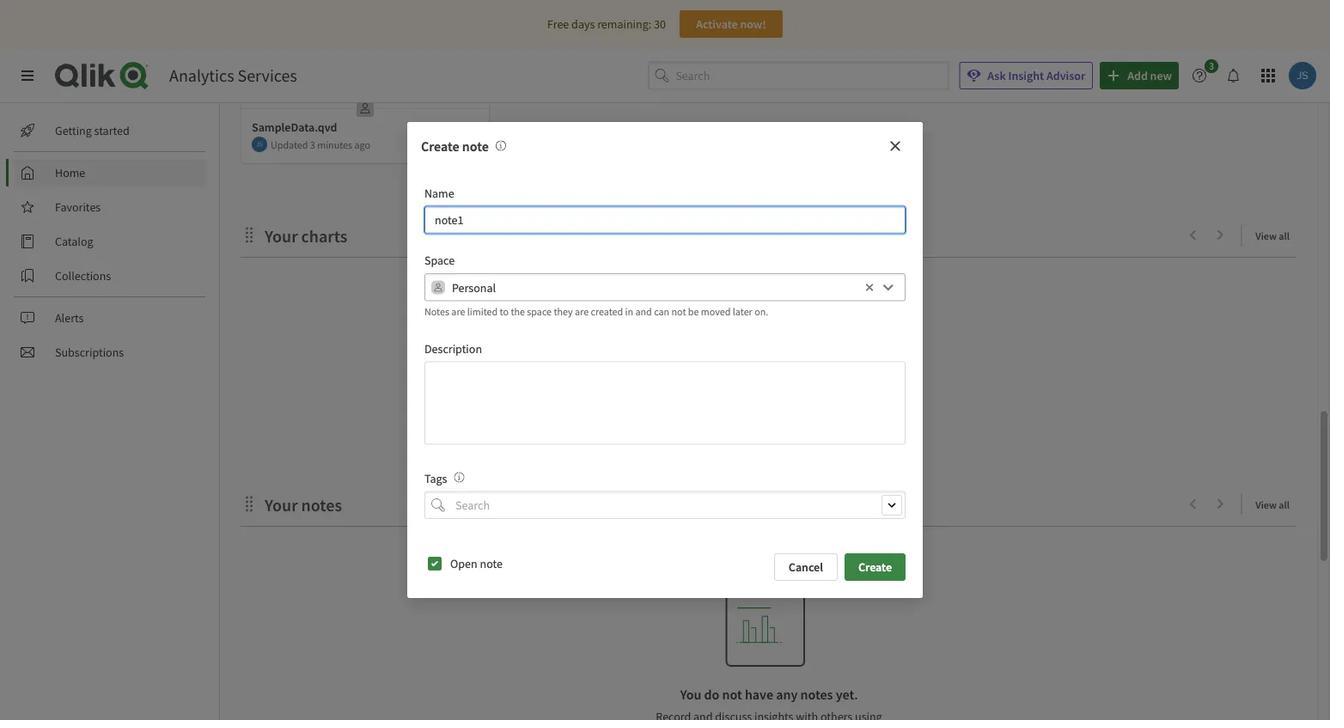 Task type: vqa. For each thing, say whether or not it's contained in the screenshot.
'Updated Nov 20, 2023' related to GrossSales by Desc
no



Task type: describe. For each thing, give the bounding box(es) containing it.
your charts
[[265, 226, 348, 247]]

cancel
[[789, 560, 823, 575]]

to inside monitor charts in the hub to access them without opening the app. to monitor a chart, right-click on it and select 'monitor in hub'.
[[796, 425, 807, 440]]

getting started
[[55, 123, 130, 138]]

main content containing your charts
[[213, 0, 1330, 720]]

your for your charts
[[265, 226, 298, 247]]

charts for your
[[301, 226, 348, 247]]

close sidebar menu image
[[21, 69, 34, 83]]

collections
[[55, 268, 111, 284]]

Name text field
[[425, 206, 906, 234]]

notes are limited to the space they are created in and can not be moved later on.
[[425, 305, 768, 318]]

charts for monitor
[[710, 425, 741, 440]]

collections link
[[14, 262, 206, 290]]

you
[[680, 686, 702, 703]]

remaining:
[[597, 16, 652, 32]]

alerts link
[[14, 304, 206, 332]]

none field inside create note dialog
[[425, 491, 906, 519]]

2 vertical spatial the
[[742, 442, 759, 457]]

all for your notes
[[1279, 498, 1290, 511]]

view all link for your notes
[[1256, 493, 1297, 515]]

all for your charts
[[1279, 229, 1290, 242]]

search element
[[431, 498, 445, 512]]

personal element
[[351, 95, 379, 122]]

created
[[591, 305, 623, 318]]

30
[[654, 16, 666, 32]]

any
[[776, 686, 798, 703]]

record and discuss insights with others using notes tooltip
[[489, 137, 506, 155]]

not inside create note dialog
[[672, 305, 686, 318]]

space
[[527, 305, 552, 318]]

Search text field
[[452, 491, 906, 519]]

analytics services
[[169, 65, 297, 86]]

notes
[[425, 305, 449, 318]]

updated 3 minutes ago
[[271, 138, 370, 151]]

moved
[[701, 305, 731, 318]]

ask
[[988, 68, 1006, 83]]

free
[[548, 16, 569, 32]]

your notes link
[[265, 495, 349, 516]]

catalog
[[55, 234, 93, 249]]

they
[[554, 305, 573, 318]]

monitor charts in the hub to access them without opening the app. to monitor a chart, right-click on it and select 'monitor in hub'.
[[657, 425, 882, 474]]

sampledata.qvd
[[252, 119, 337, 135]]

open
[[450, 556, 478, 572]]

your notes
[[265, 495, 342, 516]]

Description text field
[[425, 361, 906, 445]]

view for your charts
[[1256, 229, 1277, 242]]

can
[[654, 305, 670, 318]]

favorites link
[[14, 193, 206, 221]]

Search text field
[[676, 62, 949, 90]]

favorites
[[55, 199, 101, 215]]

select
[[762, 459, 792, 474]]

1 vertical spatial the
[[755, 425, 772, 440]]

navigation pane element
[[0, 110, 219, 373]]

ask insight advisor button
[[959, 62, 1093, 89]]

2 horizontal spatial in
[[839, 459, 849, 474]]

open note
[[450, 556, 503, 572]]

note for open note
[[480, 556, 503, 572]]

on.
[[755, 305, 768, 318]]

subscriptions link
[[14, 339, 206, 366]]

later
[[733, 305, 753, 318]]

your for your notes
[[265, 495, 298, 516]]

getting
[[55, 123, 92, 138]]

create note
[[421, 137, 489, 155]]

app.
[[761, 442, 784, 457]]

click
[[690, 459, 713, 474]]

not inside main content
[[722, 686, 742, 703]]

john smith element
[[252, 137, 267, 152]]

advisor
[[1047, 68, 1086, 83]]



Task type: locate. For each thing, give the bounding box(es) containing it.
free days remaining: 30
[[548, 16, 666, 32]]

them
[[844, 425, 871, 440]]

1 move collection image from the top
[[241, 226, 258, 244]]

catalog link
[[14, 228, 206, 255]]

are right notes
[[451, 305, 465, 318]]

not
[[672, 305, 686, 318], [722, 686, 742, 703]]

0 vertical spatial view
[[1256, 229, 1277, 242]]

view all for your charts
[[1256, 229, 1290, 242]]

on
[[716, 459, 729, 474]]

1 vertical spatial notes
[[801, 686, 833, 703]]

2 are from the left
[[575, 305, 589, 318]]

0 vertical spatial and
[[636, 305, 652, 318]]

activate
[[696, 16, 738, 32]]

1 vertical spatial create
[[859, 560, 892, 575]]

it
[[731, 459, 738, 474]]

1 vertical spatial view all link
[[1256, 493, 1297, 515]]

and inside create note dialog
[[636, 305, 652, 318]]

0 horizontal spatial to
[[500, 305, 509, 318]]

the
[[511, 305, 525, 318], [755, 425, 772, 440], [742, 442, 759, 457]]

0 vertical spatial view all link
[[1256, 224, 1297, 246]]

ago
[[354, 138, 370, 151]]

1 horizontal spatial to
[[796, 425, 807, 440]]

note for create note
[[462, 137, 489, 155]]

1 vertical spatial view all
[[1256, 498, 1290, 511]]

note left the record and discuss insights with others using notes image
[[462, 137, 489, 155]]

1 vertical spatial view
[[1256, 498, 1277, 511]]

to right limited
[[500, 305, 509, 318]]

monitor
[[668, 425, 707, 440]]

and inside monitor charts in the hub to access them without opening the app. to monitor a chart, right-click on it and select 'monitor in hub'.
[[741, 459, 760, 474]]

minutes
[[317, 138, 352, 151]]

chart,
[[852, 442, 882, 457]]

access
[[809, 425, 842, 440]]

yet.
[[836, 686, 858, 703]]

your charts link
[[265, 226, 354, 247]]

move collection image for your notes
[[241, 495, 258, 513]]

move collection image left the your notes
[[241, 495, 258, 513]]

in
[[625, 305, 633, 318], [743, 425, 753, 440], [839, 459, 849, 474]]

1 view all link from the top
[[1256, 224, 1297, 246]]

0 horizontal spatial create
[[421, 137, 459, 155]]

view all link for your charts
[[1256, 224, 1297, 246]]

the inside create note dialog
[[511, 305, 525, 318]]

the left space
[[511, 305, 525, 318]]

started
[[94, 123, 130, 138]]

hub'.
[[851, 459, 875, 474]]

note right open
[[480, 556, 503, 572]]

2 all from the top
[[1279, 498, 1290, 511]]

tags
[[425, 471, 447, 486]]

limited
[[467, 305, 498, 318]]

alerts
[[55, 310, 84, 326]]

'monitor
[[794, 459, 837, 474]]

1 horizontal spatial charts
[[710, 425, 741, 440]]

0 horizontal spatial in
[[625, 305, 633, 318]]

in left hub
[[743, 425, 753, 440]]

services
[[238, 65, 297, 86]]

create for create
[[859, 560, 892, 575]]

1 horizontal spatial in
[[743, 425, 753, 440]]

1 all from the top
[[1279, 229, 1290, 242]]

view all
[[1256, 229, 1290, 242], [1256, 498, 1290, 511]]

1 horizontal spatial and
[[741, 459, 760, 474]]

activate now!
[[696, 16, 766, 32]]

0 vertical spatial not
[[672, 305, 686, 318]]

1 horizontal spatial create
[[859, 560, 892, 575]]

the left 'app.' at the right bottom of the page
[[742, 442, 759, 457]]

2 move collection image from the top
[[241, 495, 258, 513]]

description
[[425, 341, 482, 356]]

john smith image
[[252, 137, 267, 152]]

home
[[55, 165, 85, 180]]

1 vertical spatial your
[[265, 495, 298, 516]]

in inside create note dialog
[[625, 305, 633, 318]]

move collection image
[[241, 226, 258, 244], [241, 495, 258, 513]]

create
[[421, 137, 459, 155], [859, 560, 892, 575]]

now!
[[740, 16, 766, 32]]

0 vertical spatial note
[[462, 137, 489, 155]]

1 horizontal spatial notes
[[801, 686, 833, 703]]

0 vertical spatial to
[[500, 305, 509, 318]]

view all link
[[1256, 224, 1297, 246], [1256, 493, 1297, 515]]

insight
[[1009, 68, 1044, 83]]

hub
[[774, 425, 794, 440]]

0 horizontal spatial charts
[[301, 226, 348, 247]]

you do not have any notes yet.
[[680, 686, 858, 703]]

and left can
[[636, 305, 652, 318]]

activate now! link
[[680, 10, 783, 38]]

not right do
[[722, 686, 742, 703]]

1 are from the left
[[451, 305, 465, 318]]

main content
[[213, 0, 1330, 720]]

0 vertical spatial move collection image
[[241, 226, 258, 244]]

2 view all link from the top
[[1256, 493, 1297, 515]]

1 vertical spatial to
[[796, 425, 807, 440]]

search image
[[431, 498, 445, 512]]

space
[[425, 253, 455, 268]]

0 vertical spatial in
[[625, 305, 633, 318]]

1 horizontal spatial not
[[722, 686, 742, 703]]

analytics
[[169, 65, 234, 86]]

group image
[[680, 561, 852, 667]]

charts inside monitor charts in the hub to access them without opening the app. to monitor a chart, right-click on it and select 'monitor in hub'.
[[710, 425, 741, 440]]

days
[[572, 16, 595, 32]]

monitor
[[801, 442, 841, 457]]

Space text field
[[452, 273, 861, 301]]

0 vertical spatial all
[[1279, 229, 1290, 242]]

create for create note
[[421, 137, 459, 155]]

None field
[[425, 491, 906, 519]]

your
[[265, 226, 298, 247], [265, 495, 298, 516]]

are right they
[[575, 305, 589, 318]]

0 horizontal spatial not
[[672, 305, 686, 318]]

create inside button
[[859, 560, 892, 575]]

2 your from the top
[[265, 495, 298, 516]]

move collection image left your charts
[[241, 226, 258, 244]]

1 vertical spatial move collection image
[[241, 495, 258, 513]]

move collection image for your charts
[[241, 226, 258, 244]]

0 horizontal spatial are
[[451, 305, 465, 318]]

subscriptions
[[55, 345, 124, 360]]

0 vertical spatial create
[[421, 137, 459, 155]]

1 vertical spatial not
[[722, 686, 742, 703]]

and
[[636, 305, 652, 318], [741, 459, 760, 474]]

0 vertical spatial charts
[[301, 226, 348, 247]]

0 vertical spatial the
[[511, 305, 525, 318]]

not left be
[[672, 305, 686, 318]]

record and discuss insights with others using notes image
[[496, 140, 506, 151]]

0 horizontal spatial and
[[636, 305, 652, 318]]

create up the 'name'
[[421, 137, 459, 155]]

create right cancel button
[[859, 560, 892, 575]]

to right hub
[[796, 425, 807, 440]]

3
[[310, 138, 315, 151]]

1 vertical spatial all
[[1279, 498, 1290, 511]]

start typing a tag name. select an existing tag or create a new tag by pressing enter or comma. press backspace to remove a tag. image
[[454, 472, 464, 483]]

1 horizontal spatial are
[[575, 305, 589, 318]]

to
[[786, 442, 798, 457]]

view all for your notes
[[1256, 498, 1290, 511]]

create note dialog
[[407, 122, 923, 598]]

name
[[425, 185, 454, 201]]

charts
[[301, 226, 348, 247], [710, 425, 741, 440]]

start typing a tag name. select an existing tag or create a new tag by pressing enter or comma. press backspace to remove a tag. tooltip
[[447, 471, 464, 486]]

1 view from the top
[[1256, 229, 1277, 242]]

view
[[1256, 229, 1277, 242], [1256, 498, 1277, 511]]

to
[[500, 305, 509, 318], [796, 425, 807, 440]]

group 5 image
[[658, 292, 874, 382]]

1 vertical spatial and
[[741, 459, 760, 474]]

analytics services element
[[169, 65, 297, 86]]

are
[[451, 305, 465, 318], [575, 305, 589, 318]]

in right created
[[625, 305, 633, 318]]

2 view all from the top
[[1256, 498, 1290, 511]]

0 horizontal spatial notes
[[301, 495, 342, 516]]

ask insight advisor
[[988, 68, 1086, 83]]

0 vertical spatial view all
[[1256, 229, 1290, 242]]

right-
[[663, 459, 690, 474]]

create button
[[845, 554, 906, 581]]

updated
[[271, 138, 308, 151]]

and right it
[[741, 459, 760, 474]]

1 vertical spatial charts
[[710, 425, 741, 440]]

cancel button
[[774, 554, 838, 581]]

note
[[462, 137, 489, 155], [480, 556, 503, 572]]

opening
[[699, 442, 740, 457]]

1 your from the top
[[265, 226, 298, 247]]

do
[[704, 686, 720, 703]]

a
[[844, 442, 850, 457]]

getting started link
[[14, 117, 206, 144]]

without
[[657, 442, 696, 457]]

have
[[745, 686, 773, 703]]

home link
[[14, 159, 206, 186]]

be
[[688, 305, 699, 318]]

notes
[[301, 495, 342, 516], [801, 686, 833, 703]]

1 view all from the top
[[1256, 229, 1290, 242]]

2 vertical spatial in
[[839, 459, 849, 474]]

0 vertical spatial notes
[[301, 495, 342, 516]]

the up 'app.' at the right bottom of the page
[[755, 425, 772, 440]]

1 vertical spatial in
[[743, 425, 753, 440]]

0 vertical spatial your
[[265, 226, 298, 247]]

searchbar element
[[648, 62, 949, 90]]

view for your notes
[[1256, 498, 1277, 511]]

to inside create note dialog
[[500, 305, 509, 318]]

in down a
[[839, 459, 849, 474]]

2 view from the top
[[1256, 498, 1277, 511]]

1 vertical spatial note
[[480, 556, 503, 572]]



